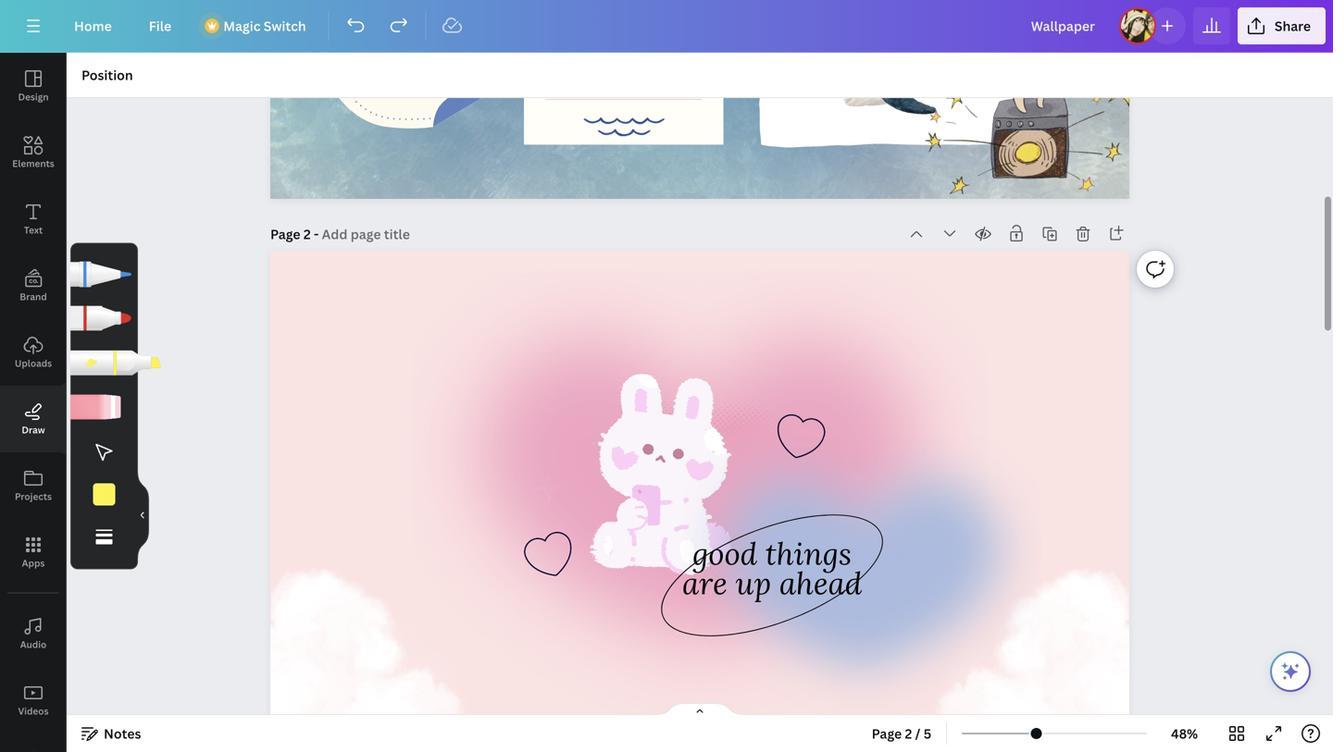 Task type: describe. For each thing, give the bounding box(es) containing it.
page 2 -
[[270, 225, 322, 243]]

5
[[924, 726, 932, 743]]

projects
[[15, 491, 52, 503]]

design button
[[0, 53, 67, 119]]

brand
[[20, 291, 47, 303]]

position
[[81, 66, 133, 84]]

apps button
[[0, 520, 67, 586]]

main menu bar
[[0, 0, 1334, 53]]

uploads button
[[0, 319, 67, 386]]

canva assistant image
[[1280, 661, 1302, 683]]

brand button
[[0, 253, 67, 319]]

good
[[693, 534, 758, 574]]

ahead
[[780, 563, 862, 603]]

magic switch
[[223, 17, 306, 35]]

draw button
[[0, 386, 67, 453]]

file
[[149, 17, 171, 35]]

-
[[314, 225, 319, 243]]

good things
[[693, 534, 852, 574]]

apps
[[22, 557, 45, 570]]

file button
[[134, 7, 186, 44]]

elements button
[[0, 119, 67, 186]]

audio button
[[0, 601, 67, 668]]

text
[[24, 224, 43, 237]]

share
[[1275, 17, 1311, 35]]

side panel tab list
[[0, 53, 67, 753]]

design
[[18, 91, 49, 103]]

switch
[[264, 17, 306, 35]]

page 2 / 5
[[872, 726, 932, 743]]

notes button
[[74, 720, 149, 749]]

are
[[683, 563, 728, 603]]



Task type: vqa. For each thing, say whether or not it's contained in the screenshot.
Side Panel tab list
yes



Task type: locate. For each thing, give the bounding box(es) containing it.
things
[[766, 534, 852, 574]]

share button
[[1238, 7, 1326, 44]]

page
[[270, 225, 301, 243], [872, 726, 902, 743]]

magic
[[223, 17, 261, 35]]

/
[[916, 726, 921, 743]]

audio
[[20, 639, 47, 651]]

page 2 / 5 button
[[865, 720, 939, 749]]

2 left the /
[[905, 726, 912, 743]]

0 horizontal spatial page
[[270, 225, 301, 243]]

2 for /
[[905, 726, 912, 743]]

videos
[[18, 706, 49, 718]]

notes
[[104, 726, 141, 743]]

Page title text field
[[322, 225, 412, 244]]

1 horizontal spatial page
[[872, 726, 902, 743]]

elements
[[12, 157, 54, 170]]

page left the /
[[872, 726, 902, 743]]

page for page 2 / 5
[[872, 726, 902, 743]]

page for page 2 -
[[270, 225, 301, 243]]

2 for -
[[304, 225, 311, 243]]

show pages image
[[656, 703, 745, 718]]

0 horizontal spatial 2
[[304, 225, 311, 243]]

0 vertical spatial 2
[[304, 225, 311, 243]]

#fff234 image
[[93, 484, 115, 506]]

2 inside button
[[905, 726, 912, 743]]

48%
[[1171, 726, 1198, 743]]

2 left '-'
[[304, 225, 311, 243]]

sea waves  icon image
[[584, 118, 665, 136]]

2
[[304, 225, 311, 243], [905, 726, 912, 743]]

page inside button
[[872, 726, 902, 743]]

home
[[74, 17, 112, 35]]

heart round radial halftone image
[[584, 396, 816, 589]]

1 horizontal spatial 2
[[905, 726, 912, 743]]

up
[[736, 563, 772, 603]]

0 vertical spatial page
[[270, 225, 301, 243]]

page left '-'
[[270, 225, 301, 243]]

projects button
[[0, 453, 67, 520]]

videos button
[[0, 668, 67, 734]]

48% button
[[1155, 720, 1215, 749]]

1 vertical spatial page
[[872, 726, 902, 743]]

draw
[[22, 424, 45, 437]]

Design title text field
[[1017, 7, 1112, 44]]

#fff234 image
[[93, 484, 115, 506]]

home link
[[59, 7, 127, 44]]

are up ahead
[[683, 563, 862, 603]]

position button
[[74, 60, 140, 90]]

text button
[[0, 186, 67, 253]]

uploads
[[15, 357, 52, 370]]

magic switch button
[[194, 7, 321, 44]]

hide image
[[137, 471, 149, 560]]

1 vertical spatial 2
[[905, 726, 912, 743]]



